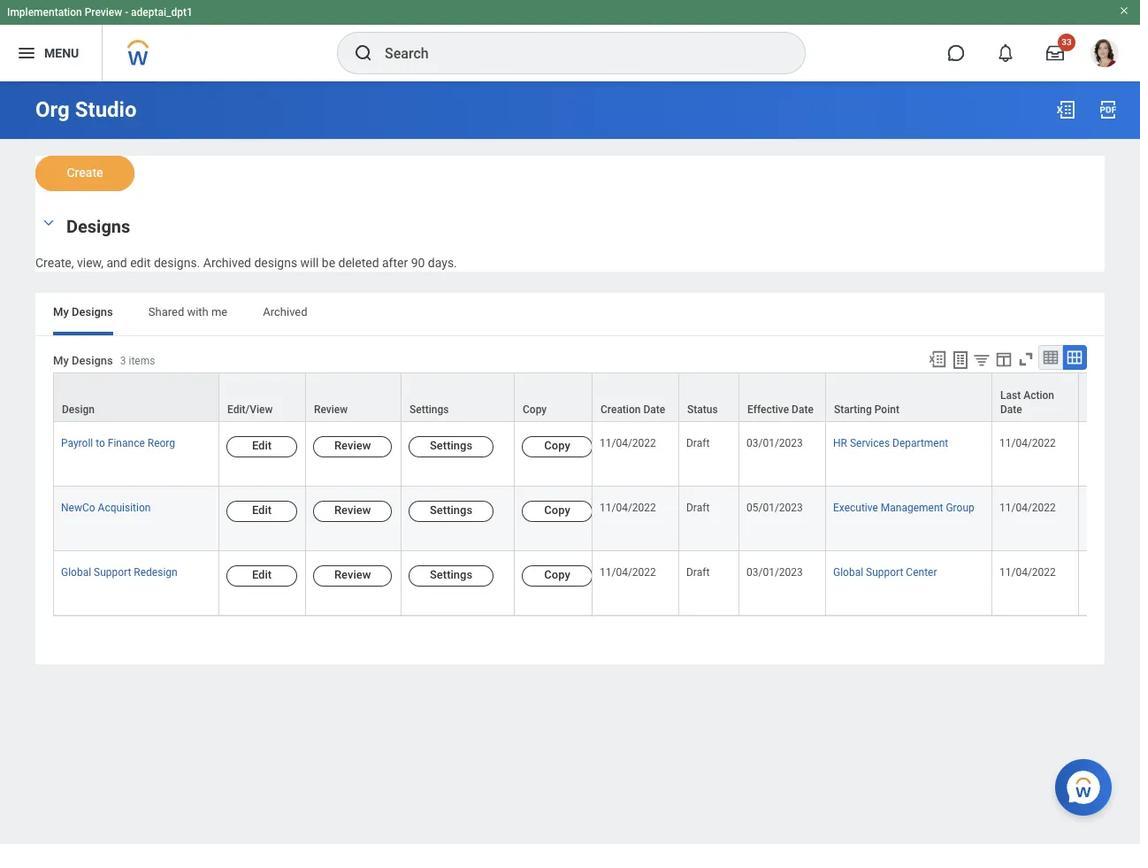 Task type: locate. For each thing, give the bounding box(es) containing it.
1 vertical spatial mcn
[[1119, 502, 1141, 514]]

1 logan from the top
[[1087, 437, 1116, 450]]

1 vertical spatial 03/01/2023
[[747, 566, 804, 579]]

review button
[[313, 436, 392, 457], [313, 501, 392, 522], [313, 566, 392, 587]]

design button
[[54, 373, 219, 421]]

logan for department
[[1087, 437, 1116, 450]]

2 global from the left
[[834, 566, 864, 579]]

0 vertical spatial mcn
[[1119, 437, 1141, 450]]

copy for copy button related to hr services department
[[545, 439, 571, 452]]

designs for my designs
[[72, 305, 113, 318]]

settings for global's settings button
[[430, 568, 473, 582]]

2 logan mcn link from the top
[[1087, 498, 1141, 514]]

1 vertical spatial edit
[[252, 504, 272, 517]]

effective date button
[[740, 373, 826, 421]]

global inside global support center link
[[834, 566, 864, 579]]

executive management group
[[834, 502, 975, 514]]

global down executive on the bottom
[[834, 566, 864, 579]]

designs up view, in the top left of the page
[[66, 216, 130, 237]]

create
[[67, 166, 103, 180]]

1 support from the left
[[94, 566, 131, 579]]

logan mcn link
[[1087, 434, 1141, 450], [1087, 498, 1141, 514], [1087, 563, 1141, 579]]

settings inside popup button
[[410, 403, 449, 416]]

3 draft from the top
[[687, 566, 710, 579]]

global support center link
[[834, 563, 938, 579]]

org studio main content
[[0, 81, 1141, 681]]

0 vertical spatial edit
[[252, 439, 272, 452]]

date inside creation date popup button
[[644, 403, 666, 416]]

3 date from the left
[[1001, 403, 1023, 416]]

copy
[[523, 403, 547, 416], [545, 439, 571, 452], [545, 504, 571, 517], [545, 568, 571, 582]]

row
[[53, 372, 1141, 423], [53, 422, 1141, 487], [53, 487, 1141, 551], [53, 551, 1141, 616]]

2 vertical spatial edit button
[[227, 566, 297, 587]]

2 logan from the top
[[1087, 502, 1116, 514]]

2 vertical spatial settings button
[[409, 566, 494, 587]]

0 vertical spatial review button
[[313, 436, 392, 457]]

1 vertical spatial logan mcn link
[[1087, 498, 1141, 514]]

3 edit button from the top
[[227, 566, 297, 587]]

implementation preview -   adeptai_dpt1
[[7, 6, 193, 19]]

2 vertical spatial draft
[[687, 566, 710, 579]]

1 vertical spatial draft
[[687, 502, 710, 514]]

support
[[94, 566, 131, 579], [867, 566, 904, 579]]

logan mcn
[[1087, 437, 1141, 450], [1087, 502, 1141, 514], [1087, 566, 1141, 579]]

settings button for global
[[409, 566, 494, 587]]

support for center
[[867, 566, 904, 579]]

after
[[382, 256, 408, 270]]

0 horizontal spatial global
[[61, 566, 91, 579]]

1 mcn from the top
[[1119, 437, 1141, 450]]

3 settings button from the top
[[409, 566, 494, 587]]

newco
[[61, 502, 95, 514]]

logan mcn for executive management group
[[1087, 502, 1141, 514]]

deleted
[[339, 256, 379, 270]]

designs.
[[154, 256, 200, 270]]

1 03/01/2023 from the top
[[747, 437, 804, 450]]

2 vertical spatial mcn
[[1119, 566, 1141, 579]]

logan mcn for hr services department
[[1087, 437, 1141, 450]]

2 draft from the top
[[687, 502, 710, 514]]

2 logan mcn from the top
[[1087, 502, 1141, 514]]

settings
[[410, 403, 449, 416], [430, 439, 473, 452], [430, 504, 473, 517], [430, 568, 473, 582]]

2 vertical spatial copy button
[[522, 566, 593, 587]]

archived inside tab list
[[263, 305, 308, 318]]

archived
[[203, 256, 251, 270], [263, 305, 308, 318]]

3 edit from the top
[[252, 568, 272, 582]]

with
[[187, 305, 209, 318]]

date down last
[[1001, 403, 1023, 416]]

settings button
[[409, 436, 494, 457], [409, 501, 494, 522], [409, 566, 494, 587]]

1 copy button from the top
[[522, 436, 593, 457]]

global support redesign
[[61, 566, 178, 579]]

create,
[[35, 256, 74, 270]]

date right creation
[[644, 403, 666, 416]]

archived down designs
[[263, 305, 308, 318]]

3 review button from the top
[[313, 566, 392, 587]]

11/04/2022
[[600, 437, 657, 450], [1000, 437, 1057, 450], [600, 502, 657, 514], [1000, 502, 1057, 514], [600, 566, 657, 579], [1000, 566, 1057, 579]]

1 row from the top
[[53, 372, 1141, 423]]

0 horizontal spatial archived
[[203, 256, 251, 270]]

effective
[[748, 403, 790, 416]]

0 horizontal spatial date
[[644, 403, 666, 416]]

tab list
[[35, 293, 1106, 335]]

2 settings button from the top
[[409, 501, 494, 522]]

03/01/2023 down "effective date"
[[747, 437, 804, 450]]

settings for 2nd settings button from the bottom
[[430, 504, 473, 517]]

1 horizontal spatial support
[[867, 566, 904, 579]]

mcn
[[1119, 437, 1141, 450], [1119, 502, 1141, 514], [1119, 566, 1141, 579]]

0 vertical spatial settings button
[[409, 436, 494, 457]]

0 vertical spatial 03/01/2023
[[747, 437, 804, 450]]

menu
[[44, 46, 79, 60]]

copy inside popup button
[[523, 403, 547, 416]]

to
[[96, 437, 105, 450]]

mcn for executive management group
[[1119, 502, 1141, 514]]

3 logan from the top
[[1087, 566, 1116, 579]]

1 vertical spatial logan
[[1087, 502, 1116, 514]]

support left center
[[867, 566, 904, 579]]

designs inside tab list
[[72, 305, 113, 318]]

2 vertical spatial logan
[[1087, 566, 1116, 579]]

0 vertical spatial edit button
[[227, 436, 297, 457]]

3 mcn from the top
[[1119, 566, 1141, 579]]

date inside effective date popup button
[[792, 403, 814, 416]]

2 date from the left
[[792, 403, 814, 416]]

starting
[[835, 403, 873, 416]]

0 vertical spatial draft
[[687, 437, 710, 450]]

edit/view column header
[[220, 372, 306, 423]]

1 vertical spatial copy button
[[522, 501, 593, 522]]

export to excel image
[[1056, 99, 1077, 120]]

profile logan mcneil image
[[1091, 39, 1120, 71]]

2 vertical spatial logan mcn link
[[1087, 563, 1141, 579]]

90
[[411, 256, 425, 270]]

review button
[[306, 373, 401, 421]]

create button
[[35, 156, 135, 191]]

date for effective date
[[792, 403, 814, 416]]

implementation
[[7, 6, 82, 19]]

logan mcn link for hr services department
[[1087, 434, 1141, 450]]

edit button
[[227, 436, 297, 457], [227, 501, 297, 522], [227, 566, 297, 587]]

1 edit button from the top
[[227, 436, 297, 457]]

2 vertical spatial review button
[[313, 566, 392, 587]]

3 copy button from the top
[[522, 566, 593, 587]]

2 03/01/2023 from the top
[[747, 566, 804, 579]]

0 vertical spatial copy button
[[522, 436, 593, 457]]

settings button for hr
[[409, 436, 494, 457]]

logan for center
[[1087, 566, 1116, 579]]

2 support from the left
[[867, 566, 904, 579]]

1 logan mcn link from the top
[[1087, 434, 1141, 450]]

action
[[1024, 389, 1055, 402]]

date right effective
[[792, 403, 814, 416]]

reorg
[[148, 437, 175, 450]]

view,
[[77, 256, 104, 270]]

effective date column header
[[740, 372, 827, 423]]

1 date from the left
[[644, 403, 666, 416]]

1 horizontal spatial date
[[792, 403, 814, 416]]

my down create,
[[53, 305, 69, 318]]

-
[[125, 6, 128, 19]]

toolbar
[[921, 345, 1088, 372]]

redesign
[[134, 566, 178, 579]]

draft
[[687, 437, 710, 450], [687, 502, 710, 514], [687, 566, 710, 579]]

edit
[[130, 256, 151, 270]]

1 draft from the top
[[687, 437, 710, 450]]

studio
[[75, 97, 137, 122]]

row containing last action date
[[53, 372, 1141, 423]]

edit button for global
[[227, 566, 297, 587]]

copy button
[[522, 436, 593, 457], [522, 501, 593, 522], [522, 566, 593, 587]]

03/01/2023 for hr services department
[[747, 437, 804, 450]]

3 logan mcn from the top
[[1087, 566, 1141, 579]]

0 vertical spatial logan mcn link
[[1087, 434, 1141, 450]]

copy button for global support center
[[522, 566, 593, 587]]

days.
[[428, 256, 457, 270]]

draft for global support center
[[687, 566, 710, 579]]

2 edit from the top
[[252, 504, 272, 517]]

2 vertical spatial designs
[[72, 354, 113, 367]]

1 vertical spatial logan mcn
[[1087, 502, 1141, 514]]

1 vertical spatial settings button
[[409, 501, 494, 522]]

1 vertical spatial archived
[[263, 305, 308, 318]]

settings column header
[[402, 372, 515, 423]]

edit for hr services department
[[252, 439, 272, 452]]

status button
[[680, 373, 739, 421]]

archived inside designs group
[[203, 256, 251, 270]]

1 vertical spatial designs
[[72, 305, 113, 318]]

management
[[881, 502, 944, 514]]

2 mcn from the top
[[1119, 502, 1141, 514]]

draft for hr services department
[[687, 437, 710, 450]]

2 vertical spatial edit
[[252, 568, 272, 582]]

0 horizontal spatial support
[[94, 566, 131, 579]]

notifications large image
[[998, 44, 1015, 62]]

2 review button from the top
[[313, 501, 392, 522]]

1 vertical spatial edit button
[[227, 501, 297, 522]]

03/01/2023 down 05/01/2023
[[747, 566, 804, 579]]

1 edit from the top
[[252, 439, 272, 452]]

logan mcn for global support center
[[1087, 566, 1141, 579]]

designs left 3
[[72, 354, 113, 367]]

settings for settings button for hr
[[430, 439, 473, 452]]

2 vertical spatial logan mcn
[[1087, 566, 1141, 579]]

designs
[[66, 216, 130, 237], [72, 305, 113, 318], [72, 354, 113, 367]]

2 horizontal spatial date
[[1001, 403, 1023, 416]]

global down newco
[[61, 566, 91, 579]]

1 review button from the top
[[313, 436, 392, 457]]

copy for global support center's copy button
[[545, 568, 571, 582]]

3 logan mcn link from the top
[[1087, 563, 1141, 579]]

0 vertical spatial my
[[53, 305, 69, 318]]

my up design
[[53, 354, 69, 367]]

2 my from the top
[[53, 354, 69, 367]]

1 horizontal spatial archived
[[263, 305, 308, 318]]

my inside tab list
[[53, 305, 69, 318]]

creation date
[[601, 403, 666, 416]]

0 vertical spatial logan
[[1087, 437, 1116, 450]]

global support center
[[834, 566, 938, 579]]

designs down view, in the top left of the page
[[72, 305, 113, 318]]

1 logan mcn from the top
[[1087, 437, 1141, 450]]

date
[[644, 403, 666, 416], [792, 403, 814, 416], [1001, 403, 1023, 416]]

edit
[[252, 439, 272, 452], [252, 504, 272, 517], [252, 568, 272, 582]]

global inside global support redesign link
[[61, 566, 91, 579]]

close environment banner image
[[1120, 5, 1130, 16]]

1 my from the top
[[53, 305, 69, 318]]

1 vertical spatial my
[[53, 354, 69, 367]]

tab list containing my designs
[[35, 293, 1106, 335]]

review
[[314, 403, 348, 416], [335, 439, 371, 452], [335, 504, 371, 517], [335, 568, 371, 582]]

logan mcn link for global support center
[[1087, 563, 1141, 579]]

copy column header
[[515, 372, 593, 423]]

1 settings button from the top
[[409, 436, 494, 457]]

1 global from the left
[[61, 566, 91, 579]]

logan mcn link for executive management group
[[1087, 498, 1141, 514]]

edit/view button
[[220, 373, 305, 421]]

create, view, and edit designs. archived designs will be deleted after 90 days.
[[35, 256, 457, 270]]

copy for copy popup button
[[523, 403, 547, 416]]

search image
[[353, 42, 374, 64]]

1 horizontal spatial global
[[834, 566, 864, 579]]

fullscreen image
[[1017, 349, 1037, 369]]

designs inside group
[[66, 216, 130, 237]]

my
[[53, 305, 69, 318], [53, 354, 69, 367]]

0 vertical spatial logan mcn
[[1087, 437, 1141, 450]]

support left redesign at the bottom of page
[[94, 566, 131, 579]]

inbox large image
[[1047, 44, 1065, 62]]

copy button
[[515, 373, 592, 421]]

3 row from the top
[[53, 487, 1141, 551]]

0 vertical spatial archived
[[203, 256, 251, 270]]

1 vertical spatial review button
[[313, 501, 392, 522]]

0 vertical spatial designs
[[66, 216, 130, 237]]

archived left designs
[[203, 256, 251, 270]]



Task type: vqa. For each thing, say whether or not it's contained in the screenshot.
My corresponding to My Designs 3 items
yes



Task type: describe. For each thing, give the bounding box(es) containing it.
global for global support center
[[834, 566, 864, 579]]

review column header
[[306, 372, 402, 423]]

department
[[893, 437, 949, 450]]

will
[[301, 256, 319, 270]]

status
[[688, 403, 718, 416]]

newco acquisition link
[[61, 498, 151, 514]]

executive
[[834, 502, 879, 514]]

settings button
[[402, 373, 514, 421]]

select to filter grid data image
[[973, 350, 992, 369]]

chevron down image
[[38, 217, 59, 229]]

preview
[[85, 6, 122, 19]]

services
[[851, 437, 891, 450]]

05/01/2023
[[747, 502, 804, 514]]

33 button
[[1037, 34, 1076, 73]]

org studio
[[35, 97, 137, 122]]

acquisition
[[98, 502, 151, 514]]

designs
[[254, 256, 298, 270]]

shared with me
[[148, 305, 228, 318]]

my designs 3 items
[[53, 354, 155, 367]]

me
[[212, 305, 228, 318]]

menu button
[[0, 25, 102, 81]]

be
[[322, 256, 336, 270]]

draft for executive management group
[[687, 502, 710, 514]]

2 edit button from the top
[[227, 501, 297, 522]]

4 row from the top
[[53, 551, 1141, 616]]

2 row from the top
[[53, 422, 1141, 487]]

logan for group
[[1087, 502, 1116, 514]]

executive management group link
[[834, 498, 975, 514]]

expand table image
[[1067, 349, 1084, 366]]

table image
[[1043, 349, 1060, 366]]

toolbar inside org studio main content
[[921, 345, 1088, 372]]

point
[[875, 403, 900, 416]]

edit for global support center
[[252, 568, 272, 582]]

view printable version (pdf) image
[[1098, 99, 1120, 120]]

menu banner
[[0, 0, 1141, 81]]

designs for my designs 3 items
[[72, 354, 113, 367]]

mcn for hr services department
[[1119, 437, 1141, 450]]

hr services department
[[834, 437, 949, 450]]

payroll
[[61, 437, 93, 450]]

and
[[107, 256, 127, 270]]

last
[[1001, 389, 1022, 402]]

edit button for hr
[[227, 436, 297, 457]]

last action date button
[[993, 373, 1079, 421]]

adeptai_dpt1
[[131, 6, 193, 19]]

status column header
[[680, 372, 740, 423]]

designs group
[[35, 212, 1106, 272]]

copy button for hr services department
[[522, 436, 593, 457]]

starting point button
[[827, 373, 992, 421]]

finance
[[108, 437, 145, 450]]

edit/view
[[227, 403, 273, 416]]

shared
[[148, 305, 184, 318]]

review button for hr services department
[[313, 436, 392, 457]]

2 copy button from the top
[[522, 501, 593, 522]]

last action date column header
[[993, 372, 1080, 423]]

date for creation date
[[644, 403, 666, 416]]

payroll to finance reorg
[[61, 437, 175, 450]]

design column header
[[53, 372, 220, 423]]

center
[[907, 566, 938, 579]]

my for my designs
[[53, 305, 69, 318]]

hr services department link
[[834, 434, 949, 450]]

group
[[947, 502, 975, 514]]

03/01/2023 for global support center
[[747, 566, 804, 579]]

justify image
[[16, 42, 37, 64]]

my designs
[[53, 305, 113, 318]]

33
[[1062, 37, 1073, 47]]

creation date column header
[[593, 372, 680, 423]]

org
[[35, 97, 70, 122]]

my for my designs 3 items
[[53, 354, 69, 367]]

creation
[[601, 403, 641, 416]]

review button for global support center
[[313, 566, 392, 587]]

newco acquisition
[[61, 502, 151, 514]]

design
[[62, 403, 95, 416]]

designs button
[[66, 216, 130, 237]]

global support redesign link
[[61, 563, 178, 579]]

payroll to finance reorg link
[[61, 434, 175, 450]]

copy for 2nd copy button from the top
[[545, 504, 571, 517]]

last action date
[[1001, 389, 1055, 416]]

click to view/edit grid preferences image
[[995, 349, 1014, 369]]

effective date
[[748, 403, 814, 416]]

Search Workday  search field
[[385, 34, 769, 73]]

review inside popup button
[[314, 403, 348, 416]]

3
[[120, 355, 126, 367]]

starting point
[[835, 403, 900, 416]]

items
[[129, 355, 155, 367]]

starting point column header
[[827, 372, 993, 423]]

mcn for global support center
[[1119, 566, 1141, 579]]

date inside last action date
[[1001, 403, 1023, 416]]

export to excel image
[[929, 349, 948, 369]]

tab list inside org studio main content
[[35, 293, 1106, 335]]

global for global support redesign
[[61, 566, 91, 579]]

export to worksheets image
[[951, 349, 972, 371]]

hr
[[834, 437, 848, 450]]

support for redesign
[[94, 566, 131, 579]]

creation date button
[[593, 373, 679, 421]]

settings for settings popup button
[[410, 403, 449, 416]]



